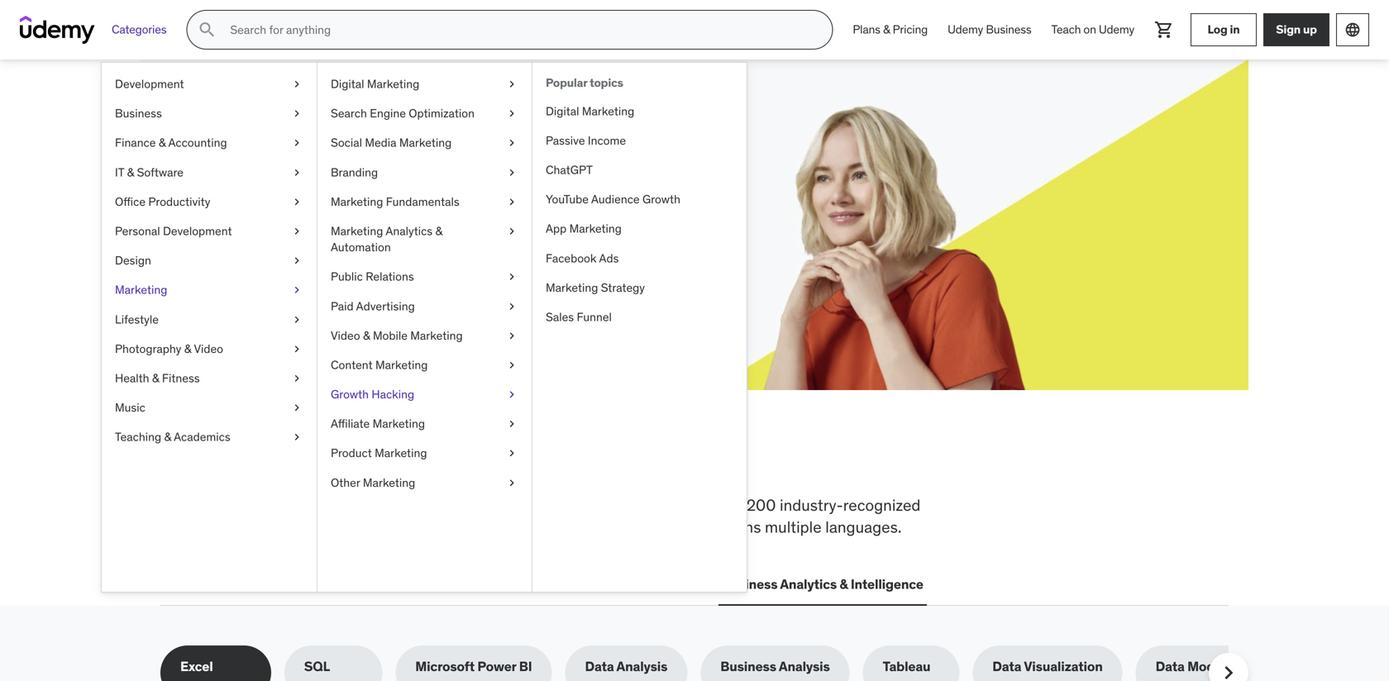 Task type: describe. For each thing, give the bounding box(es) containing it.
0 vertical spatial growth
[[643, 192, 681, 207]]

just
[[502, 172, 524, 189]]

& for video
[[184, 341, 191, 356]]

microsoft
[[415, 658, 475, 675]]

sql
[[304, 658, 330, 675]]

at
[[487, 172, 499, 189]]

well-
[[408, 517, 442, 537]]

categories
[[112, 22, 167, 37]]

xsmall image for it & software
[[290, 164, 304, 181]]

over
[[713, 495, 743, 515]]

1 horizontal spatial your
[[343, 131, 403, 166]]

it & software
[[115, 165, 184, 180]]

finance & accounting
[[115, 135, 227, 150]]

industry-
[[780, 495, 843, 515]]

place
[[625, 441, 711, 484]]

data for data modeling
[[1156, 658, 1185, 675]]

science
[[535, 576, 584, 593]]

xsmall image for video & mobile marketing
[[505, 328, 519, 344]]

& for pricing
[[883, 22, 890, 37]]

xsmall image for marketing analytics & automation
[[505, 223, 519, 239]]

sign
[[1276, 22, 1301, 37]]

development for personal
[[163, 224, 232, 239]]

teach on udemy
[[1052, 22, 1135, 37]]

marketing link
[[102, 276, 317, 305]]

Search for anything text field
[[227, 16, 812, 44]]

xsmall image for search engine optimization
[[505, 106, 519, 122]]

for inside the covering critical workplace skills to technical topics, including prep content for over 200 industry-recognized certifications, our catalog supports well-rounded professional development and spans multiple languages.
[[690, 495, 709, 515]]

search
[[331, 106, 367, 121]]

recognized
[[843, 495, 921, 515]]

software
[[137, 165, 184, 180]]

covering critical workplace skills to technical topics, including prep content for over 200 industry-recognized certifications, our catalog supports well-rounded professional development and spans multiple languages.
[[160, 495, 921, 537]]

catalog
[[286, 517, 338, 537]]

& for accounting
[[159, 135, 166, 150]]

web
[[164, 576, 192, 593]]

health & fitness
[[115, 371, 200, 386]]

udemy business
[[948, 22, 1032, 37]]

udemy image
[[20, 16, 95, 44]]

teaching & academics link
[[102, 423, 317, 452]]

spans
[[720, 517, 761, 537]]

music
[[115, 400, 145, 415]]

languages.
[[826, 517, 902, 537]]

xsmall image for marketing
[[290, 282, 304, 298]]

health
[[115, 371, 149, 386]]

one
[[559, 441, 618, 484]]

personal development
[[115, 224, 232, 239]]

topic filters element
[[160, 646, 1265, 681]]

fitness
[[162, 371, 200, 386]]

business for business analytics & intelligence
[[722, 576, 778, 593]]

bi
[[519, 658, 532, 675]]

professional
[[505, 517, 590, 537]]

xsmall image for lifestyle
[[290, 312, 304, 328]]

xsmall image for health & fitness
[[290, 370, 304, 387]]

xsmall image for design
[[290, 253, 304, 269]]

power
[[477, 658, 516, 675]]

media
[[365, 135, 397, 150]]

xsmall image for product marketing
[[505, 446, 519, 462]]

200
[[747, 495, 776, 515]]

growth hacking element
[[532, 63, 747, 592]]

1 horizontal spatial video
[[331, 328, 360, 343]]

business for business analysis
[[721, 658, 776, 675]]

next image
[[1216, 660, 1242, 681]]

digital for search engine optimization
[[331, 76, 364, 91]]

branding
[[331, 165, 378, 180]]

other marketing
[[331, 475, 415, 490]]

product marketing link
[[318, 439, 532, 468]]

you
[[369, 441, 429, 484]]

xsmall image for office productivity
[[290, 194, 304, 210]]

relations
[[366, 269, 414, 284]]

marketing inside affiliate marketing link
[[373, 417, 425, 431]]

xsmall image for growth hacking
[[505, 387, 519, 403]]

xsmall image for business
[[290, 106, 304, 122]]

0 vertical spatial skills
[[274, 441, 363, 484]]

dec
[[313, 191, 336, 208]]

marketing fundamentals link
[[318, 187, 532, 217]]

& for software
[[127, 165, 134, 180]]

multiple
[[765, 517, 822, 537]]

topics,
[[478, 495, 524, 515]]

& inside "button"
[[840, 576, 848, 593]]

teaching
[[115, 430, 161, 445]]

choose a language image
[[1345, 22, 1361, 38]]

digital marketing for income
[[546, 104, 635, 119]]

digital marketing for engine
[[331, 76, 420, 91]]

all
[[160, 441, 209, 484]]

business for business
[[115, 106, 162, 121]]

our
[[260, 517, 282, 537]]

content marketing
[[331, 358, 428, 373]]

marketing inside other marketing link
[[363, 475, 415, 490]]

development inside "link"
[[115, 76, 184, 91]]

income
[[588, 133, 626, 148]]

marketing strategy link
[[533, 273, 747, 303]]

skills inside the covering critical workplace skills to technical topics, including prep content for over 200 industry-recognized certifications, our catalog supports well-rounded professional development and spans multiple languages.
[[354, 495, 389, 515]]

finance
[[115, 135, 156, 150]]

xsmall image for marketing fundamentals
[[505, 194, 519, 210]]

& for mobile
[[363, 328, 370, 343]]

product
[[331, 446, 372, 461]]

xsmall image for paid advertising
[[505, 298, 519, 315]]

for inside skills for your future expand your potential with a course. starting at just $12.99 through dec 15.
[[299, 131, 338, 166]]

it for it & software
[[115, 165, 124, 180]]

communication
[[604, 576, 702, 593]]

certifications,
[[160, 517, 256, 537]]

paid
[[331, 299, 354, 314]]

productivity
[[148, 194, 210, 209]]

app marketing link
[[533, 214, 747, 244]]

development link
[[102, 69, 317, 99]]

sales funnel
[[546, 310, 612, 325]]

it for it certifications
[[297, 576, 308, 593]]

data modeling
[[1156, 658, 1246, 675]]

marketing inside social media marketing link
[[399, 135, 452, 150]]

development
[[594, 517, 686, 537]]

skills
[[220, 131, 294, 166]]

data for data analysis
[[585, 658, 614, 675]]

personal
[[115, 224, 160, 239]]

categories button
[[102, 10, 176, 50]]

potential
[[296, 172, 349, 189]]

excel
[[180, 658, 213, 675]]

youtube audience growth
[[546, 192, 681, 207]]

web development
[[164, 576, 277, 593]]

office productivity
[[115, 194, 210, 209]]

xsmall image for social media marketing
[[505, 135, 519, 151]]

future
[[407, 131, 488, 166]]

marketing down topics
[[582, 104, 635, 119]]

xsmall image for photography & video
[[290, 341, 304, 357]]

photography & video link
[[102, 334, 317, 364]]

passive income
[[546, 133, 626, 148]]

lifestyle
[[115, 312, 159, 327]]



Task type: vqa. For each thing, say whether or not it's contained in the screenshot.
through
yes



Task type: locate. For each thing, give the bounding box(es) containing it.
data science button
[[500, 565, 587, 605]]

digital marketing link for income
[[533, 97, 747, 126]]

xsmall image inside marketing fundamentals link
[[505, 194, 519, 210]]

digital marketing down popular topics
[[546, 104, 635, 119]]

mobile
[[373, 328, 408, 343]]

business inside topic filters "element"
[[721, 658, 776, 675]]

facebook ads
[[546, 251, 619, 266]]

xsmall image inside product marketing link
[[505, 446, 519, 462]]

digital marketing link down topics
[[533, 97, 747, 126]]

data for data visualization
[[993, 658, 1022, 675]]

business link
[[102, 99, 317, 128]]

it inside it certifications button
[[297, 576, 308, 593]]

xsmall image inside lifestyle link
[[290, 312, 304, 328]]

marketing down search engine optimization 'link'
[[399, 135, 452, 150]]

business
[[986, 22, 1032, 37], [115, 106, 162, 121], [722, 576, 778, 593], [721, 658, 776, 675]]

1 vertical spatial it
[[297, 576, 308, 593]]

youtube audience growth link
[[533, 185, 747, 214]]

digital marketing inside growth hacking element
[[546, 104, 635, 119]]

& left intelligence on the right bottom of page
[[840, 576, 848, 593]]

analytics down fundamentals
[[386, 224, 433, 239]]

marketing down video & mobile marketing
[[375, 358, 428, 373]]

development for web
[[195, 576, 277, 593]]

accounting
[[168, 135, 227, 150]]

paid advertising link
[[318, 292, 532, 321]]

it inside it & software link
[[115, 165, 124, 180]]

1 horizontal spatial growth
[[643, 192, 681, 207]]

1 vertical spatial growth
[[331, 387, 369, 402]]

it certifications
[[297, 576, 395, 593]]

2 vertical spatial development
[[195, 576, 277, 593]]

digital marketing up engine
[[331, 76, 420, 91]]

xsmall image inside growth hacking link
[[505, 387, 519, 403]]

xsmall image inside development "link"
[[290, 76, 304, 92]]

technical
[[410, 495, 474, 515]]

analytics for marketing
[[386, 224, 433, 239]]

1 horizontal spatial analysis
[[779, 658, 830, 675]]

data for data science
[[503, 576, 532, 593]]

0 vertical spatial digital
[[331, 76, 364, 91]]

marketing fundamentals
[[331, 194, 460, 209]]

plans
[[853, 22, 881, 37]]

fundamentals
[[386, 194, 460, 209]]

& right plans
[[883, 22, 890, 37]]

xsmall image inside the health & fitness link
[[290, 370, 304, 387]]

passive
[[546, 133, 585, 148]]

content marketing link
[[318, 351, 532, 380]]

xsmall image inside public relations link
[[505, 269, 519, 285]]

search engine optimization
[[331, 106, 475, 121]]

teach
[[1052, 22, 1081, 37]]

marketing up engine
[[367, 76, 420, 91]]

growth down the chatgpt link
[[643, 192, 681, 207]]

strategy
[[601, 280, 645, 295]]

plans & pricing
[[853, 22, 928, 37]]

content
[[632, 495, 686, 515]]

xsmall image for finance & accounting
[[290, 135, 304, 151]]

& left the mobile
[[363, 328, 370, 343]]

development right web
[[195, 576, 277, 593]]

data
[[503, 576, 532, 593], [585, 658, 614, 675], [993, 658, 1022, 675], [1156, 658, 1185, 675]]

growth up affiliate
[[331, 387, 369, 402]]

0 horizontal spatial video
[[194, 341, 223, 356]]

xsmall image inside video & mobile marketing link
[[505, 328, 519, 344]]

marketing up facebook ads
[[569, 221, 622, 236]]

workplace
[[278, 495, 350, 515]]

business analytics & intelligence button
[[718, 565, 927, 605]]

data right bi
[[585, 658, 614, 675]]

0 horizontal spatial udemy
[[948, 22, 983, 37]]

xsmall image for music
[[290, 400, 304, 416]]

data science
[[503, 576, 584, 593]]

xsmall image
[[505, 76, 519, 92], [290, 106, 304, 122], [505, 135, 519, 151], [290, 164, 304, 181], [290, 194, 304, 210], [505, 223, 519, 239], [505, 269, 519, 285], [290, 282, 304, 298], [505, 298, 519, 315], [505, 328, 519, 344], [290, 341, 304, 357], [505, 357, 519, 373], [290, 400, 304, 416], [505, 416, 519, 432], [505, 446, 519, 462]]

submit search image
[[197, 20, 217, 40]]

& up fitness
[[184, 341, 191, 356]]

prep
[[596, 495, 628, 515]]

in right log
[[1230, 22, 1240, 37]]

for up and
[[690, 495, 709, 515]]

business inside "button"
[[722, 576, 778, 593]]

marketing inside app marketing link
[[569, 221, 622, 236]]

analytics for business
[[780, 576, 837, 593]]

business inside 'link'
[[115, 106, 162, 121]]

data left visualization
[[993, 658, 1022, 675]]

analytics inside marketing analytics & automation
[[386, 224, 433, 239]]

xsmall image inside content marketing link
[[505, 357, 519, 373]]

analysis for business analysis
[[779, 658, 830, 675]]

marketing down paid advertising link
[[410, 328, 463, 343]]

0 vertical spatial your
[[343, 131, 403, 166]]

udemy
[[948, 22, 983, 37], [1099, 22, 1135, 37]]

marketing inside marketing fundamentals link
[[331, 194, 383, 209]]

development down office productivity link
[[163, 224, 232, 239]]

data left modeling
[[1156, 658, 1185, 675]]

it up 'office'
[[115, 165, 124, 180]]

office
[[115, 194, 146, 209]]

marketing inside product marketing link
[[375, 446, 427, 461]]

course.
[[390, 172, 433, 189]]

xsmall image inside search engine optimization 'link'
[[505, 106, 519, 122]]

marketing up automation
[[331, 224, 383, 239]]

marketing inside "marketing" link
[[115, 283, 167, 297]]

marketing
[[367, 76, 420, 91], [582, 104, 635, 119], [399, 135, 452, 150], [331, 194, 383, 209], [569, 221, 622, 236], [331, 224, 383, 239], [546, 280, 598, 295], [115, 283, 167, 297], [410, 328, 463, 343], [375, 358, 428, 373], [373, 417, 425, 431], [375, 446, 427, 461], [363, 475, 415, 490]]

data analysis
[[585, 658, 668, 675]]

xsmall image inside finance & accounting link
[[290, 135, 304, 151]]

marketing up to
[[363, 475, 415, 490]]

xsmall image inside design link
[[290, 253, 304, 269]]

marketing inside marketing analytics & automation
[[331, 224, 383, 239]]

in up including
[[521, 441, 553, 484]]

& right teaching
[[164, 430, 171, 445]]

marketing up lifestyle
[[115, 283, 167, 297]]

data inside button
[[503, 576, 532, 593]]

paid advertising
[[331, 299, 415, 314]]

1 vertical spatial skills
[[354, 495, 389, 515]]

1 vertical spatial analytics
[[780, 576, 837, 593]]

& for academics
[[164, 430, 171, 445]]

2 analysis from the left
[[779, 658, 830, 675]]

business analytics & intelligence
[[722, 576, 924, 593]]

xsmall image inside the personal development link
[[290, 223, 304, 239]]

modeling
[[1188, 658, 1246, 675]]

xsmall image for content marketing
[[505, 357, 519, 373]]

skills up "workplace"
[[274, 441, 363, 484]]

analytics down multiple
[[780, 576, 837, 593]]

skills up supports
[[354, 495, 389, 515]]

1 vertical spatial digital marketing
[[546, 104, 635, 119]]

& right finance
[[159, 135, 166, 150]]

optimization
[[409, 106, 475, 121]]

hacking
[[372, 387, 414, 402]]

0 vertical spatial digital marketing
[[331, 76, 420, 91]]

marketing inside "marketing strategy" "link"
[[546, 280, 598, 295]]

rounded
[[442, 517, 501, 537]]

2 udemy from the left
[[1099, 22, 1135, 37]]

0 horizontal spatial it
[[115, 165, 124, 180]]

1 horizontal spatial for
[[690, 495, 709, 515]]

xsmall image for personal development
[[290, 223, 304, 239]]

academics
[[174, 430, 230, 445]]

video down lifestyle link
[[194, 341, 223, 356]]

leadership
[[415, 576, 483, 593]]

0 horizontal spatial growth
[[331, 387, 369, 402]]

xsmall image inside the business 'link'
[[290, 106, 304, 122]]

xsmall image for teaching & academics
[[290, 429, 304, 446]]

with
[[352, 172, 377, 189]]

marketing inside content marketing link
[[375, 358, 428, 373]]

digital for passive income
[[546, 104, 579, 119]]

xsmall image inside teaching & academics link
[[290, 429, 304, 446]]

xsmall image for public relations
[[505, 269, 519, 285]]

analytics inside "button"
[[780, 576, 837, 593]]

0 horizontal spatial digital
[[331, 76, 364, 91]]

xsmall image inside marketing analytics & automation link
[[505, 223, 519, 239]]

xsmall image inside photography & video link
[[290, 341, 304, 357]]

development inside button
[[195, 576, 277, 593]]

shopping cart with 0 items image
[[1155, 20, 1174, 40]]

xsmall image for other marketing
[[505, 475, 519, 491]]

xsmall image inside other marketing link
[[505, 475, 519, 491]]

xsmall image inside social media marketing link
[[505, 135, 519, 151]]

passive income link
[[533, 126, 747, 155]]

1 horizontal spatial it
[[297, 576, 308, 593]]

0 horizontal spatial your
[[268, 172, 293, 189]]

marketing strategy
[[546, 280, 645, 295]]

social
[[331, 135, 362, 150]]

digital marketing link up optimization
[[318, 69, 532, 99]]

on
[[1084, 22, 1096, 37]]

it left certifications
[[297, 576, 308, 593]]

1 vertical spatial in
[[521, 441, 553, 484]]

xsmall image for affiliate marketing
[[505, 416, 519, 432]]

lifestyle link
[[102, 305, 317, 334]]

intelligence
[[851, 576, 924, 593]]

log
[[1208, 22, 1228, 37]]

udemy right the "on"
[[1099, 22, 1135, 37]]

finance & accounting link
[[102, 128, 317, 158]]

&
[[883, 22, 890, 37], [159, 135, 166, 150], [127, 165, 134, 180], [435, 224, 443, 239], [363, 328, 370, 343], [184, 341, 191, 356], [152, 371, 159, 386], [164, 430, 171, 445], [840, 576, 848, 593]]

marketing analytics & automation link
[[318, 217, 532, 262]]

1 analysis from the left
[[617, 658, 668, 675]]

0 horizontal spatial analysis
[[617, 658, 668, 675]]

& inside marketing analytics & automation
[[435, 224, 443, 239]]

1 udemy from the left
[[948, 22, 983, 37]]

public
[[331, 269, 363, 284]]

digital marketing link for engine
[[318, 69, 532, 99]]

0 vertical spatial analytics
[[386, 224, 433, 239]]

marketing down with
[[331, 194, 383, 209]]

0 vertical spatial development
[[115, 76, 184, 91]]

digital up search
[[331, 76, 364, 91]]

video down paid
[[331, 328, 360, 343]]

xsmall image for development
[[290, 76, 304, 92]]

search engine optimization link
[[318, 99, 532, 128]]

1 horizontal spatial in
[[1230, 22, 1240, 37]]

1 vertical spatial development
[[163, 224, 232, 239]]

starting
[[436, 172, 484, 189]]

& down marketing fundamentals link
[[435, 224, 443, 239]]

app marketing
[[546, 221, 622, 236]]

popular
[[546, 75, 587, 90]]

1 horizontal spatial digital
[[546, 104, 579, 119]]

0 horizontal spatial in
[[521, 441, 553, 484]]

0 horizontal spatial analytics
[[386, 224, 433, 239]]

1 vertical spatial digital
[[546, 104, 579, 119]]

communication button
[[600, 565, 705, 605]]

xsmall image inside branding link
[[505, 164, 519, 181]]

including
[[528, 495, 592, 515]]

xsmall image
[[290, 76, 304, 92], [505, 106, 519, 122], [290, 135, 304, 151], [505, 164, 519, 181], [505, 194, 519, 210], [290, 223, 304, 239], [290, 253, 304, 269], [290, 312, 304, 328], [290, 370, 304, 387], [505, 387, 519, 403], [290, 429, 304, 446], [505, 475, 519, 491]]

digital marketing link
[[318, 69, 532, 99], [533, 97, 747, 126]]

xsmall image inside the music link
[[290, 400, 304, 416]]

funnel
[[577, 310, 612, 325]]

1 horizontal spatial digital marketing link
[[533, 97, 747, 126]]

1 horizontal spatial udemy
[[1099, 22, 1135, 37]]

covering
[[160, 495, 223, 515]]

digital inside growth hacking element
[[546, 104, 579, 119]]

analysis for data analysis
[[617, 658, 668, 675]]

photography & video
[[115, 341, 223, 356]]

1 vertical spatial your
[[268, 172, 293, 189]]

for up potential
[[299, 131, 338, 166]]

it & software link
[[102, 158, 317, 187]]

xsmall image inside paid advertising link
[[505, 298, 519, 315]]

udemy right 'pricing' at the top right
[[948, 22, 983, 37]]

xsmall image for branding
[[505, 164, 519, 181]]

marketing down affiliate marketing
[[375, 446, 427, 461]]

0 horizontal spatial for
[[299, 131, 338, 166]]

skills for your future expand your potential with a course. starting at just $12.99 through dec 15.
[[220, 131, 524, 208]]

marketing down hacking
[[373, 417, 425, 431]]

through
[[263, 191, 310, 208]]

1 horizontal spatial analytics
[[780, 576, 837, 593]]

video & mobile marketing
[[331, 328, 463, 343]]

web development button
[[160, 565, 280, 605]]

& right health
[[152, 371, 159, 386]]

& up 'office'
[[127, 165, 134, 180]]

0 vertical spatial in
[[1230, 22, 1240, 37]]

xsmall image inside it & software link
[[290, 164, 304, 181]]

0 vertical spatial it
[[115, 165, 124, 180]]

xsmall image inside affiliate marketing link
[[505, 416, 519, 432]]

xsmall image inside "marketing" link
[[290, 282, 304, 298]]

social media marketing
[[331, 135, 452, 150]]

teach on udemy link
[[1042, 10, 1145, 50]]

0 horizontal spatial digital marketing link
[[318, 69, 532, 99]]

xsmall image inside office productivity link
[[290, 194, 304, 210]]

growth hacking link
[[318, 380, 532, 409]]

data left science
[[503, 576, 532, 593]]

it certifications button
[[294, 565, 398, 605]]

marketing inside video & mobile marketing link
[[410, 328, 463, 343]]

leadership button
[[411, 565, 486, 605]]

development down categories "dropdown button"
[[115, 76, 184, 91]]

1 vertical spatial for
[[690, 495, 709, 515]]

music link
[[102, 393, 317, 423]]

& for fitness
[[152, 371, 159, 386]]

affiliate marketing link
[[318, 409, 532, 439]]

0 horizontal spatial digital marketing
[[331, 76, 420, 91]]

tableau
[[883, 658, 931, 675]]

xsmall image for digital marketing
[[505, 76, 519, 92]]

marketing down "facebook"
[[546, 280, 598, 295]]

1 horizontal spatial digital marketing
[[546, 104, 635, 119]]

audience
[[591, 192, 640, 207]]

affiliate marketing
[[331, 417, 425, 431]]

0 vertical spatial for
[[299, 131, 338, 166]]

digital down popular
[[546, 104, 579, 119]]



